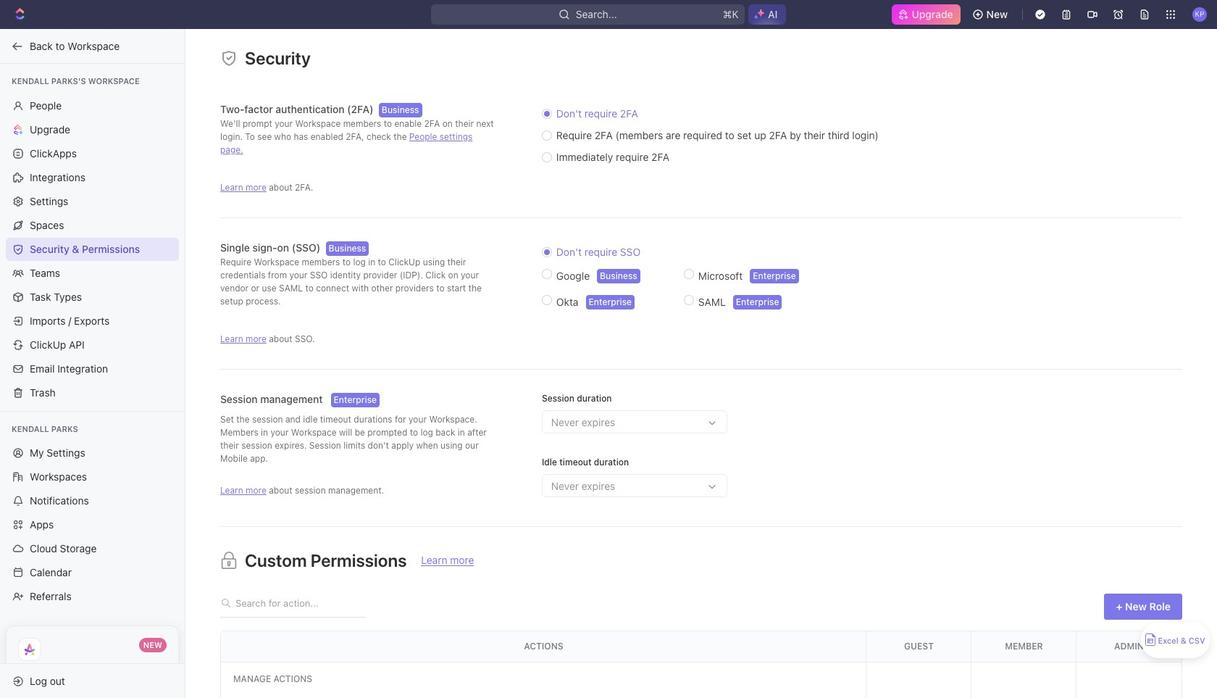 Task type: locate. For each thing, give the bounding box(es) containing it.
clickapps link
[[6, 142, 179, 165]]

1 never expires from the top
[[552, 416, 616, 428]]

2 don't from the top
[[557, 246, 582, 258]]

2 vertical spatial business
[[600, 270, 638, 281]]

cloud
[[30, 542, 57, 555]]

1 about from the top
[[269, 182, 293, 193]]

0 horizontal spatial in
[[261, 427, 268, 438]]

log inside require workspace members to log in to clickup using their credentials from your sso identity provider (idp). click on your vendor or use saml to connect with other providers to start the setup process.
[[353, 257, 366, 267]]

apps link
[[6, 513, 179, 536]]

don't up google
[[557, 246, 582, 258]]

never expires for first never expires dropdown button from the top of the page
[[552, 416, 616, 428]]

about
[[269, 182, 293, 193], [269, 333, 293, 344], [269, 485, 293, 496]]

2 horizontal spatial session
[[542, 393, 575, 404]]

2 about from the top
[[269, 333, 293, 344]]

2 kendall from the top
[[12, 424, 49, 433]]

1 horizontal spatial upgrade
[[912, 8, 954, 20]]

immediately require 2fa
[[557, 151, 670, 163]]

members down (2fa)
[[343, 118, 382, 129]]

people down "enable"
[[409, 131, 437, 142]]

members inside require workspace members to log in to clickup using their credentials from your sso identity provider (idp). click on your vendor or use saml to connect with other providers to start the setup process.
[[302, 257, 340, 267]]

log up when
[[421, 427, 433, 438]]

1 horizontal spatial &
[[1181, 636, 1187, 645]]

1 vertical spatial never
[[552, 480, 579, 492]]

sso.
[[295, 333, 315, 344]]

clickapps
[[30, 147, 77, 159]]

members
[[220, 427, 259, 438]]

other
[[372, 283, 393, 294]]

0 vertical spatial using
[[423, 257, 445, 267]]

app.
[[250, 453, 268, 464]]

using down back
[[441, 440, 463, 451]]

clickup up the (idp). on the top left
[[389, 257, 421, 267]]

0 vertical spatial new
[[987, 8, 1008, 20]]

0 vertical spatial duration
[[577, 393, 612, 404]]

workspace up kendall parks's workspace on the left of page
[[68, 40, 120, 52]]

new inside new button
[[987, 8, 1008, 20]]

when
[[416, 440, 438, 451]]

0 vertical spatial don't
[[557, 107, 582, 120]]

upgrade link
[[892, 4, 961, 25], [6, 118, 179, 141]]

learn more link for two-
[[220, 182, 267, 193]]

workspace up enabled
[[295, 118, 341, 129]]

search...
[[577, 8, 618, 20]]

require
[[557, 129, 592, 141], [220, 257, 252, 267]]

timeout up will
[[320, 414, 352, 425]]

in inside require workspace members to log in to clickup using their credentials from your sso identity provider (idp). click on your vendor or use saml to connect with other providers to start the setup process.
[[368, 257, 376, 267]]

2 vertical spatial require
[[585, 246, 618, 258]]

types
[[54, 290, 82, 303]]

2 horizontal spatial in
[[458, 427, 465, 438]]

enterprise
[[753, 270, 797, 281], [589, 296, 632, 307], [736, 296, 780, 307], [334, 394, 377, 405]]

1 horizontal spatial permissions
[[311, 550, 407, 570]]

people down 'parks's'
[[30, 99, 62, 111]]

0 vertical spatial the
[[394, 131, 407, 142]]

actions
[[274, 673, 312, 684]]

saml down from
[[279, 283, 303, 294]]

2 vertical spatial about
[[269, 485, 293, 496]]

upgrade left new button
[[912, 8, 954, 20]]

guest
[[905, 641, 934, 652]]

integration
[[57, 362, 108, 374]]

workspace up people link on the left
[[88, 76, 140, 86]]

2 never expires from the top
[[552, 480, 616, 492]]

to up the identity
[[343, 257, 351, 267]]

to down click
[[437, 283, 445, 294]]

1 horizontal spatial people
[[409, 131, 437, 142]]

spaces link
[[6, 213, 179, 237]]

the inside set the session and idle timeout durations for your workspace. members in your workspace will be prompted to log back in after their session expires. session limits don't apply when using our mobile app.
[[236, 414, 250, 425]]

2fa down are
[[652, 151, 670, 163]]

their up the start
[[448, 257, 466, 267]]

0 horizontal spatial sso
[[310, 270, 328, 281]]

session down session management
[[252, 414, 283, 425]]

1 vertical spatial new
[[1126, 600, 1147, 613]]

session left management.
[[295, 485, 326, 496]]

to up check
[[384, 118, 392, 129]]

to
[[245, 131, 255, 142]]

log up the identity
[[353, 257, 366, 267]]

0 vertical spatial business
[[382, 104, 419, 115]]

require
[[585, 107, 618, 120], [616, 151, 649, 163], [585, 246, 618, 258]]

business up the identity
[[329, 243, 366, 254]]

using inside require workspace members to log in to clickup using their credentials from your sso identity provider (idp). click on your vendor or use saml to connect with other providers to start the setup process.
[[423, 257, 445, 267]]

never down the 'session duration'
[[552, 416, 579, 428]]

never for 2nd never expires dropdown button from the top
[[552, 480, 579, 492]]

security inside the security & permissions link
[[30, 242, 69, 255]]

timeout right the idle
[[560, 457, 592, 468]]

people settings page. link
[[220, 131, 473, 155]]

don't for don't require 2fa
[[557, 107, 582, 120]]

clickup down the imports
[[30, 338, 66, 350]]

1 vertical spatial don't
[[557, 246, 582, 258]]

single
[[220, 241, 250, 254]]

two-
[[220, 103, 245, 115]]

permissions
[[82, 242, 140, 255], [311, 550, 407, 570]]

single sign-on (sso)
[[220, 241, 321, 254]]

people for people settings page.
[[409, 131, 437, 142]]

never expires down the 'session duration'
[[552, 416, 616, 428]]

business up "enable"
[[382, 104, 419, 115]]

0 vertical spatial &
[[72, 242, 79, 255]]

1 vertical spatial about
[[269, 333, 293, 344]]

0 vertical spatial timeout
[[320, 414, 352, 425]]

0 vertical spatial sso
[[620, 246, 641, 258]]

0 horizontal spatial business
[[329, 243, 366, 254]]

1 vertical spatial sso
[[310, 270, 328, 281]]

their up mobile
[[220, 440, 239, 451]]

timeout
[[320, 414, 352, 425], [560, 457, 592, 468]]

on up settings
[[443, 118, 453, 129]]

duration right the idle
[[594, 457, 629, 468]]

enterprise for okta
[[589, 296, 632, 307]]

on up the start
[[448, 270, 459, 281]]

(idp).
[[400, 270, 423, 281]]

1 vertical spatial business
[[329, 243, 366, 254]]

using
[[423, 257, 445, 267], [441, 440, 463, 451]]

learn more link for session
[[220, 485, 267, 496]]

1 vertical spatial never expires
[[552, 480, 616, 492]]

workspace inside button
[[68, 40, 120, 52]]

0 vertical spatial members
[[343, 118, 382, 129]]

task types link
[[6, 285, 179, 308]]

upgrade link up clickapps link
[[6, 118, 179, 141]]

1 vertical spatial &
[[1181, 636, 1187, 645]]

1 horizontal spatial require
[[557, 129, 592, 141]]

0 vertical spatial clickup
[[389, 257, 421, 267]]

kendall parks's workspace
[[12, 76, 140, 86]]

about left 'sso.'
[[269, 333, 293, 344]]

security for security
[[245, 48, 311, 68]]

expires
[[582, 416, 616, 428], [582, 480, 616, 492]]

duration up idle timeout duration
[[577, 393, 612, 404]]

1 horizontal spatial new
[[987, 8, 1008, 20]]

workspace up from
[[254, 257, 300, 267]]

in up provider
[[368, 257, 376, 267]]

the down "enable"
[[394, 131, 407, 142]]

0 horizontal spatial the
[[236, 414, 250, 425]]

0 horizontal spatial people
[[30, 99, 62, 111]]

require up google
[[585, 246, 618, 258]]

1 horizontal spatial sso
[[620, 246, 641, 258]]

to
[[55, 40, 65, 52], [384, 118, 392, 129], [725, 129, 735, 141], [343, 257, 351, 267], [378, 257, 386, 267], [306, 283, 314, 294], [437, 283, 445, 294], [410, 427, 418, 438]]

0 vertical spatial never expires
[[552, 416, 616, 428]]

session down will
[[309, 440, 341, 451]]

settings up spaces
[[30, 195, 68, 207]]

log
[[353, 257, 366, 267], [421, 427, 433, 438]]

& inside 'link'
[[1181, 636, 1187, 645]]

2 horizontal spatial business
[[600, 270, 638, 281]]

1 vertical spatial session
[[242, 440, 272, 451]]

to up apply
[[410, 427, 418, 438]]

0 vertical spatial never
[[552, 416, 579, 428]]

0 horizontal spatial require
[[220, 257, 252, 267]]

require up immediately
[[557, 129, 592, 141]]

to inside we'll prompt your workspace members to enable 2fa on their next login. to see who has enabled 2fa, check the
[[384, 118, 392, 129]]

0 vertical spatial log
[[353, 257, 366, 267]]

saml
[[279, 283, 303, 294], [699, 296, 726, 308]]

0 horizontal spatial timeout
[[320, 414, 352, 425]]

1 kendall from the top
[[12, 76, 49, 86]]

kendall up my
[[12, 424, 49, 433]]

people link
[[6, 94, 179, 117]]

clickup inside require workspace members to log in to clickup using their credentials from your sso identity provider (idp). click on your vendor or use saml to connect with other providers to start the setup process.
[[389, 257, 421, 267]]

click
[[426, 270, 446, 281]]

business for single sign-on (sso)
[[329, 243, 366, 254]]

management
[[260, 393, 323, 405]]

1 expires from the top
[[582, 416, 616, 428]]

to left "connect"
[[306, 283, 314, 294]]

1 vertical spatial require
[[616, 151, 649, 163]]

session up the idle
[[542, 393, 575, 404]]

0 vertical spatial on
[[443, 118, 453, 129]]

require workspace members to log in to clickup using their credentials from your sso identity provider (idp). click on your vendor or use saml to connect with other providers to start the setup process.
[[220, 257, 482, 307]]

require inside require workspace members to log in to clickup using their credentials from your sso identity provider (idp). click on your vendor or use saml to connect with other providers to start the setup process.
[[220, 257, 252, 267]]

api
[[69, 338, 85, 350]]

the up members
[[236, 414, 250, 425]]

permissions down spaces link
[[82, 242, 140, 255]]

their inside require workspace members to log in to clickup using their credentials from your sso identity provider (idp). click on your vendor or use saml to connect with other providers to start the setup process.
[[448, 257, 466, 267]]

1 vertical spatial saml
[[699, 296, 726, 308]]

trash
[[30, 386, 56, 398]]

don't up immediately
[[557, 107, 582, 120]]

1 vertical spatial require
[[220, 257, 252, 267]]

settings down parks
[[47, 447, 85, 459]]

1 horizontal spatial session
[[309, 440, 341, 451]]

my settings link
[[6, 441, 179, 465]]

security down spaces
[[30, 242, 69, 255]]

on inside we'll prompt your workspace members to enable 2fa on their next login. to see who has enabled 2fa, check the
[[443, 118, 453, 129]]

business for two-factor authentication (2fa)
[[382, 104, 419, 115]]

upgrade up clickapps
[[30, 123, 70, 135]]

business
[[382, 104, 419, 115], [329, 243, 366, 254], [600, 270, 638, 281]]

2 expires from the top
[[582, 480, 616, 492]]

sso
[[620, 246, 641, 258], [310, 270, 328, 281]]

0 vertical spatial security
[[245, 48, 311, 68]]

require down (members on the right top of the page
[[616, 151, 649, 163]]

more for learn more
[[450, 553, 474, 566]]

people
[[30, 99, 62, 111], [409, 131, 437, 142]]

security for security & permissions
[[30, 242, 69, 255]]

members
[[343, 118, 382, 129], [302, 257, 340, 267]]

(sso)
[[292, 241, 321, 254]]

don't require sso
[[557, 246, 641, 258]]

business down don't require sso
[[600, 270, 638, 281]]

expires.
[[275, 440, 307, 451]]

your up 'who'
[[275, 118, 293, 129]]

1 don't from the top
[[557, 107, 582, 120]]

enterprise right microsoft
[[753, 270, 797, 281]]

about left the 2fa.
[[269, 182, 293, 193]]

learn for learn more about sso.
[[220, 333, 243, 344]]

0 horizontal spatial &
[[72, 242, 79, 255]]

2 vertical spatial new
[[143, 640, 162, 649]]

about down expires.
[[269, 485, 293, 496]]

workspace down idle
[[291, 427, 337, 438]]

require up (members on the right top of the page
[[585, 107, 618, 120]]

1 vertical spatial timeout
[[560, 457, 592, 468]]

require down single
[[220, 257, 252, 267]]

who
[[274, 131, 291, 142]]

expires down the 'session duration'
[[582, 416, 616, 428]]

1 vertical spatial never expires button
[[542, 474, 1183, 497]]

learn more
[[421, 553, 474, 566]]

kendall
[[12, 76, 49, 86], [12, 424, 49, 433]]

learn for learn more
[[421, 553, 448, 566]]

session up set
[[220, 393, 258, 405]]

1 vertical spatial members
[[302, 257, 340, 267]]

1 vertical spatial upgrade
[[30, 123, 70, 135]]

0 horizontal spatial clickup
[[30, 338, 66, 350]]

1 never from the top
[[552, 416, 579, 428]]

kp button
[[1189, 3, 1212, 26]]

⌘k
[[724, 8, 739, 20]]

login.
[[220, 131, 243, 142]]

0 horizontal spatial session
[[220, 393, 258, 405]]

& left csv
[[1181, 636, 1187, 645]]

never expires down idle timeout duration
[[552, 480, 616, 492]]

enabled
[[311, 131, 344, 142]]

1 vertical spatial kendall
[[12, 424, 49, 433]]

your right for
[[409, 414, 427, 425]]

1 horizontal spatial clickup
[[389, 257, 421, 267]]

1 vertical spatial permissions
[[311, 550, 407, 570]]

0 horizontal spatial security
[[30, 242, 69, 255]]

1 horizontal spatial saml
[[699, 296, 726, 308]]

0 horizontal spatial members
[[302, 257, 340, 267]]

1 horizontal spatial business
[[382, 104, 419, 115]]

2 horizontal spatial the
[[469, 283, 482, 294]]

google
[[557, 270, 590, 282]]

in right members
[[261, 427, 268, 438]]

using up click
[[423, 257, 445, 267]]

1 horizontal spatial log
[[421, 427, 433, 438]]

session up app.
[[242, 440, 272, 451]]

1 vertical spatial people
[[409, 131, 437, 142]]

3 about from the top
[[269, 485, 293, 496]]

connect
[[316, 283, 349, 294]]

enterprise down microsoft
[[736, 296, 780, 307]]

2 vertical spatial the
[[236, 414, 250, 425]]

to inside button
[[55, 40, 65, 52]]

(2fa)
[[347, 103, 374, 115]]

0 vertical spatial people
[[30, 99, 62, 111]]

kendall down back
[[12, 76, 49, 86]]

0 vertical spatial never expires button
[[542, 410, 1183, 433]]

member
[[1006, 641, 1044, 652]]

0 vertical spatial kendall
[[12, 76, 49, 86]]

members down (sso)
[[302, 257, 340, 267]]

notifications link
[[6, 489, 179, 512]]

on left (sso)
[[277, 241, 289, 254]]

referrals
[[30, 590, 72, 602]]

their up settings
[[455, 118, 474, 129]]

1 vertical spatial security
[[30, 242, 69, 255]]

in down workspace. at the bottom
[[458, 427, 465, 438]]

1 horizontal spatial members
[[343, 118, 382, 129]]

2 vertical spatial session
[[295, 485, 326, 496]]

2fa right "enable"
[[424, 118, 440, 129]]

security & permissions
[[30, 242, 140, 255]]

okta
[[557, 296, 579, 308]]

2 never from the top
[[552, 480, 579, 492]]

0 vertical spatial require
[[585, 107, 618, 120]]

will
[[339, 427, 352, 438]]

their inside set the session and idle timeout durations for your workspace. members in your workspace will be prompted to log back in after their session expires. session limits don't apply when using our mobile app.
[[220, 440, 239, 451]]

1 vertical spatial using
[[441, 440, 463, 451]]

to right back
[[55, 40, 65, 52]]

0 horizontal spatial saml
[[279, 283, 303, 294]]

people for people
[[30, 99, 62, 111]]

workspace.
[[429, 414, 477, 425]]

people inside people settings page.
[[409, 131, 437, 142]]

1 vertical spatial log
[[421, 427, 433, 438]]

timeout inside set the session and idle timeout durations for your workspace. members in your workspace will be prompted to log back in after their session expires. session limits don't apply when using our mobile app.
[[320, 414, 352, 425]]

0 horizontal spatial log
[[353, 257, 366, 267]]

learn for learn more about 2fa.
[[220, 182, 243, 193]]

2 vertical spatial on
[[448, 270, 459, 281]]

0 vertical spatial permissions
[[82, 242, 140, 255]]

2fa inside we'll prompt your workspace members to enable 2fa on their next login. to see who has enabled 2fa, check the
[[424, 118, 440, 129]]

expires down idle timeout duration
[[582, 480, 616, 492]]

0 vertical spatial expires
[[582, 416, 616, 428]]

clickup api
[[30, 338, 85, 350]]

1 vertical spatial expires
[[582, 480, 616, 492]]

never for first never expires dropdown button from the top of the page
[[552, 416, 579, 428]]

1 vertical spatial upgrade link
[[6, 118, 179, 141]]

1 horizontal spatial in
[[368, 257, 376, 267]]

task types
[[30, 290, 82, 303]]

1 horizontal spatial security
[[245, 48, 311, 68]]

permissions down management.
[[311, 550, 407, 570]]

idle timeout duration
[[542, 457, 629, 468]]

0 vertical spatial require
[[557, 129, 592, 141]]

1 vertical spatial clickup
[[30, 338, 66, 350]]

never down the idle
[[552, 480, 579, 492]]

never
[[552, 416, 579, 428], [552, 480, 579, 492]]

enterprise right okta at the left
[[589, 296, 632, 307]]

vendor
[[220, 283, 249, 294]]

saml down microsoft
[[699, 296, 726, 308]]

upgrade link left new button
[[892, 4, 961, 25]]

log inside set the session and idle timeout durations for your workspace. members in your workspace will be prompted to log back in after their session expires. session limits don't apply when using our mobile app.
[[421, 427, 433, 438]]

clickup inside "link"
[[30, 338, 66, 350]]

my settings
[[30, 447, 85, 459]]

we'll prompt your workspace members to enable 2fa on their next login. to see who has enabled 2fa, check the
[[220, 118, 494, 142]]

require for immediately require 2fa
[[616, 151, 649, 163]]

0 vertical spatial upgrade link
[[892, 4, 961, 25]]

more for learn more about 2fa.
[[246, 182, 267, 193]]

& down spaces link
[[72, 242, 79, 255]]

require for single
[[220, 257, 252, 267]]

the right the start
[[469, 283, 482, 294]]

settings
[[30, 195, 68, 207], [47, 447, 85, 459]]

security up factor
[[245, 48, 311, 68]]

1 vertical spatial on
[[277, 241, 289, 254]]

enable
[[395, 118, 422, 129]]



Task type: describe. For each thing, give the bounding box(es) containing it.
log out button
[[6, 669, 173, 693]]

credentials
[[220, 270, 266, 281]]

sso inside require workspace members to log in to clickup using their credentials from your sso identity provider (idp). click on your vendor or use saml to connect with other providers to start the setup process.
[[310, 270, 328, 281]]

imports
[[30, 314, 66, 327]]

workspaces
[[30, 470, 87, 483]]

kendall for my settings
[[12, 424, 49, 433]]

email
[[30, 362, 55, 374]]

their right by
[[804, 129, 826, 141]]

people settings page.
[[220, 131, 473, 155]]

see
[[258, 131, 272, 142]]

about for authentication
[[269, 182, 293, 193]]

session for session management
[[220, 393, 258, 405]]

notifications
[[30, 494, 89, 507]]

to inside set the session and idle timeout durations for your workspace. members in your workspace will be prompted to log back in after their session expires. session limits don't apply when using our mobile app.
[[410, 427, 418, 438]]

email integration
[[30, 362, 108, 374]]

parks
[[51, 424, 78, 433]]

process.
[[246, 296, 281, 307]]

and
[[286, 414, 301, 425]]

members inside we'll prompt your workspace members to enable 2fa on their next login. to see who has enabled 2fa, check the
[[343, 118, 382, 129]]

excel
[[1159, 636, 1179, 645]]

kendall for people
[[12, 76, 49, 86]]

expires for first never expires dropdown button from the top of the page
[[582, 416, 616, 428]]

workspaces link
[[6, 465, 179, 489]]

up
[[755, 129, 767, 141]]

require for don't require sso
[[585, 246, 618, 258]]

microsoft
[[699, 270, 743, 282]]

enterprise up the durations
[[334, 394, 377, 405]]

more for learn more about session management.
[[246, 485, 267, 496]]

set
[[738, 129, 752, 141]]

parks's
[[51, 76, 86, 86]]

using inside set the session and idle timeout durations for your workspace. members in your workspace will be prompted to log back in after their session expires. session limits don't apply when using our mobile app.
[[441, 440, 463, 451]]

(members
[[616, 129, 663, 141]]

saml inside require workspace members to log in to clickup using their credentials from your sso identity provider (idp). click on your vendor or use saml to connect with other providers to start the setup process.
[[279, 283, 303, 294]]

storage
[[60, 542, 97, 555]]

+ new role
[[1117, 600, 1171, 613]]

manage
[[233, 673, 271, 684]]

& for csv
[[1181, 636, 1187, 645]]

apply
[[392, 440, 414, 451]]

task
[[30, 290, 51, 303]]

set
[[220, 414, 234, 425]]

immediately
[[557, 151, 613, 163]]

required
[[684, 129, 723, 141]]

0 vertical spatial session
[[252, 414, 283, 425]]

your up the start
[[461, 270, 479, 281]]

about for on
[[269, 333, 293, 344]]

calendar link
[[6, 561, 179, 584]]

back
[[30, 40, 53, 52]]

workspace inside set the session and idle timeout durations for your workspace. members in your workspace will be prompted to log back in after their session expires. session limits don't apply when using our mobile app.
[[291, 427, 337, 438]]

more for learn more about sso.
[[246, 333, 267, 344]]

0 vertical spatial upgrade
[[912, 8, 954, 20]]

providers
[[396, 283, 434, 294]]

page.
[[220, 144, 243, 155]]

learn more about sso.
[[220, 333, 315, 344]]

by
[[790, 129, 802, 141]]

1 horizontal spatial upgrade link
[[892, 4, 961, 25]]

2 never expires button from the top
[[542, 474, 1183, 497]]

workspace inside require workspace members to log in to clickup using their credentials from your sso identity provider (idp). click on your vendor or use saml to connect with other providers to start the setup process.
[[254, 257, 300, 267]]

the inside we'll prompt your workspace members to enable 2fa on their next login. to see who has enabled 2fa, check the
[[394, 131, 407, 142]]

require for don't require 2fa
[[585, 107, 618, 120]]

1 vertical spatial settings
[[47, 447, 85, 459]]

with
[[352, 283, 369, 294]]

role
[[1150, 600, 1171, 613]]

factor
[[245, 103, 273, 115]]

authentication
[[276, 103, 345, 115]]

2fa.
[[295, 182, 313, 193]]

actions
[[524, 641, 564, 652]]

2fa left by
[[769, 129, 788, 141]]

after
[[468, 427, 487, 438]]

session for session duration
[[542, 393, 575, 404]]

identity
[[330, 270, 361, 281]]

/
[[68, 314, 71, 327]]

1 horizontal spatial timeout
[[560, 457, 592, 468]]

require for don't
[[557, 129, 592, 141]]

session management
[[220, 393, 326, 405]]

referrals link
[[6, 585, 179, 608]]

on inside require workspace members to log in to clickup using their credentials from your sso identity provider (idp). click on your vendor or use saml to connect with other providers to start the setup process.
[[448, 270, 459, 281]]

from
[[268, 270, 287, 281]]

your inside we'll prompt your workspace members to enable 2fa on their next login. to see who has enabled 2fa, check the
[[275, 118, 293, 129]]

cloud storage
[[30, 542, 97, 555]]

1 never expires button from the top
[[542, 410, 1183, 433]]

exports
[[74, 314, 110, 327]]

ai
[[768, 8, 778, 20]]

1 vertical spatial duration
[[594, 457, 629, 468]]

2fa down 'don't require 2fa'
[[595, 129, 613, 141]]

email integration link
[[6, 357, 179, 380]]

Search for action... text field
[[232, 596, 365, 609]]

learn more about 2fa.
[[220, 182, 313, 193]]

session inside set the session and idle timeout durations for your workspace. members in your workspace will be prompted to log back in after their session expires. session limits don't apply when using our mobile app.
[[309, 440, 341, 451]]

expires for 2nd never expires dropdown button from the top
[[582, 480, 616, 492]]

to left set
[[725, 129, 735, 141]]

your up expires.
[[271, 427, 289, 438]]

integrations
[[30, 171, 86, 183]]

prompted
[[368, 427, 408, 438]]

manage actions
[[233, 673, 312, 684]]

enterprise for microsoft
[[753, 270, 797, 281]]

0 horizontal spatial upgrade link
[[6, 118, 179, 141]]

limits
[[344, 440, 365, 451]]

never expires for 2nd never expires dropdown button from the top
[[552, 480, 616, 492]]

0 vertical spatial settings
[[30, 195, 68, 207]]

2fa up (members on the right top of the page
[[620, 107, 639, 120]]

session duration
[[542, 393, 612, 404]]

idle
[[542, 457, 557, 468]]

trash link
[[6, 381, 179, 404]]

enterprise for saml
[[736, 296, 780, 307]]

imports / exports
[[30, 314, 110, 327]]

custom
[[245, 550, 307, 570]]

learn more link for single
[[220, 333, 267, 344]]

back to workspace button
[[6, 34, 172, 58]]

don't require 2fa
[[557, 107, 639, 120]]

& for permissions
[[72, 242, 79, 255]]

to up provider
[[378, 257, 386, 267]]

learn for learn more about session management.
[[220, 485, 243, 496]]

don't for don't require sso
[[557, 246, 582, 258]]

settings link
[[6, 190, 179, 213]]

kendall parks
[[12, 424, 78, 433]]

has
[[294, 131, 308, 142]]

0 horizontal spatial permissions
[[82, 242, 140, 255]]

start
[[447, 283, 466, 294]]

or
[[251, 283, 260, 294]]

out
[[50, 675, 65, 687]]

learn more about session management.
[[220, 485, 384, 496]]

teams link
[[6, 261, 179, 285]]

+
[[1117, 600, 1123, 613]]

third
[[828, 129, 850, 141]]

teams
[[30, 266, 60, 279]]

the inside require workspace members to log in to clickup using their credentials from your sso identity provider (idp). click on your vendor or use saml to connect with other providers to start the setup process.
[[469, 283, 482, 294]]

workspace inside we'll prompt your workspace members to enable 2fa on their next login. to see who has enabled 2fa, check the
[[295, 118, 341, 129]]

their inside we'll prompt your workspace members to enable 2fa on their next login. to see who has enabled 2fa, check the
[[455, 118, 474, 129]]

your right from
[[290, 270, 308, 281]]

0 horizontal spatial upgrade
[[30, 123, 70, 135]]



Task type: vqa. For each thing, say whether or not it's contained in the screenshot.
Workspace.
yes



